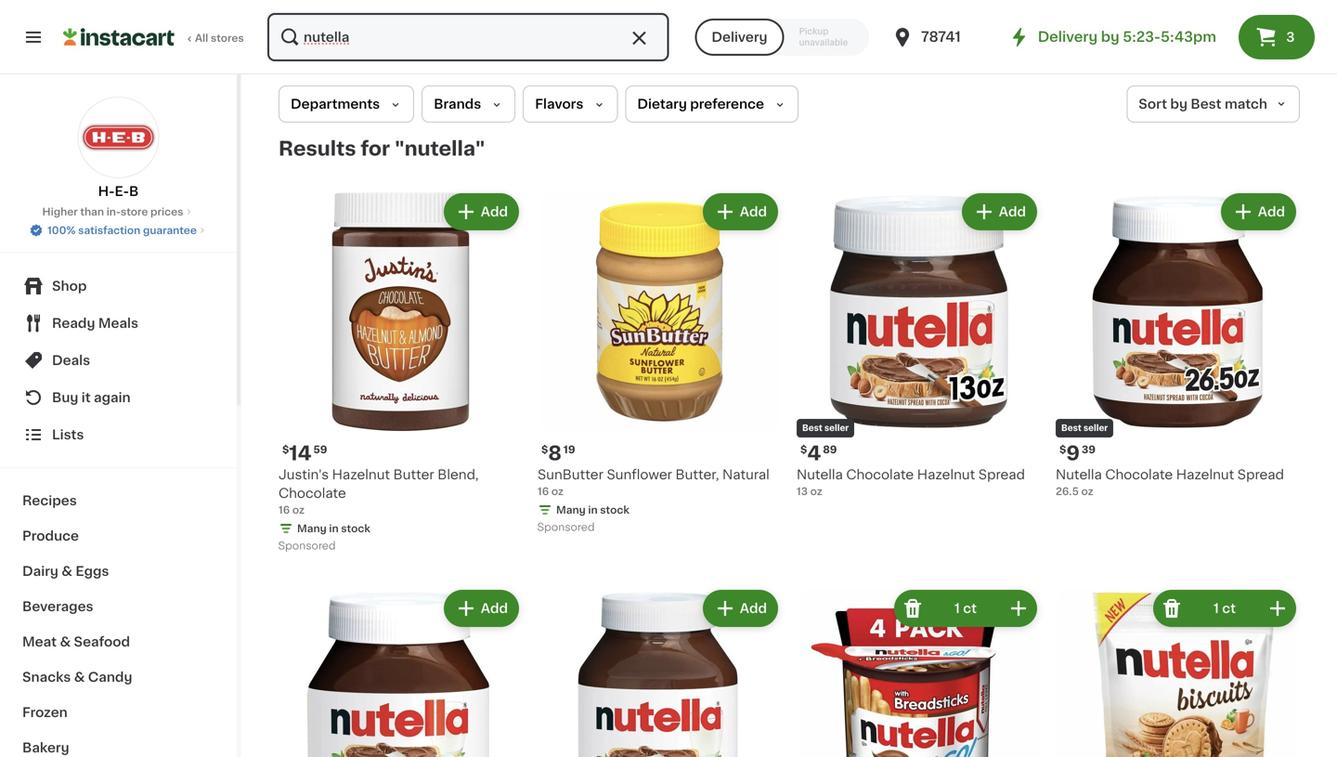 Task type: describe. For each thing, give the bounding box(es) containing it.
1 for "remove nutella cookies, hazelnut spread, biscuits" icon
[[1214, 602, 1220, 615]]

delivery by 5:23-5:43pm
[[1038, 30, 1217, 44]]

brands button
[[422, 85, 516, 123]]

bakery
[[22, 741, 69, 754]]

remove nutella cookies, hazelnut spread, biscuits image
[[1161, 597, 1183, 620]]

e-
[[115, 185, 129, 198]]

product group containing 4
[[797, 190, 1041, 499]]

justin's
[[279, 468, 329, 481]]

sunbutter
[[538, 468, 604, 481]]

5:43pm
[[1161, 30, 1217, 44]]

sunbutter sunflower butter, natural 16 oz
[[538, 468, 770, 497]]

lists
[[52, 428, 84, 441]]

ready meals button
[[11, 305, 226, 342]]

stock for 14
[[341, 523, 371, 534]]

oz for nutella chocolate hazelnut spread 26.5 oz
[[1082, 486, 1094, 497]]

dietary preference button
[[626, 85, 799, 123]]

h-e-b logo image
[[78, 97, 159, 178]]

butter
[[394, 468, 434, 481]]

higher than in-store prices link
[[42, 204, 195, 219]]

1 ct for "remove nutella cookies, hazelnut spread, biscuits" icon
[[1214, 602, 1237, 615]]

chocolate for 4
[[847, 468, 914, 481]]

8
[[548, 444, 562, 463]]

results for "nutella"
[[279, 139, 485, 158]]

& for meat
[[60, 635, 71, 648]]

recipes link
[[11, 483, 226, 518]]

best seller for 9
[[1062, 424, 1108, 432]]

9
[[1067, 444, 1080, 463]]

nutella for 9
[[1056, 468, 1102, 481]]

stores
[[211, 33, 244, 43]]

meals
[[98, 317, 138, 330]]

again
[[94, 391, 131, 404]]

39
[[1082, 444, 1096, 455]]

meat & seafood link
[[11, 624, 226, 660]]

many for 14
[[297, 523, 327, 534]]

nutella chocolate hazelnut spread 13 oz
[[797, 468, 1025, 497]]

meat
[[22, 635, 57, 648]]

preference
[[690, 98, 764, 111]]

snacks
[[22, 671, 71, 684]]

dairy
[[22, 565, 58, 578]]

$ 8 19
[[542, 444, 575, 463]]

hazelnut for 4
[[918, 468, 976, 481]]

sort by best match
[[1139, 98, 1268, 111]]

4
[[808, 444, 821, 463]]

produce
[[22, 529, 79, 543]]

$ 14 59
[[282, 444, 327, 463]]

3 button
[[1239, 15, 1315, 59]]

sort
[[1139, 98, 1168, 111]]

Best match Sort by field
[[1127, 85, 1301, 123]]

many in stock for 8
[[556, 505, 630, 515]]

89
[[823, 444, 837, 455]]

h-e-b
[[98, 185, 139, 198]]

delivery for delivery
[[712, 31, 768, 44]]

b
[[129, 185, 139, 198]]

78741
[[922, 30, 961, 44]]

all stores link
[[63, 11, 245, 63]]

$ for 4
[[801, 444, 808, 455]]

departments
[[291, 98, 380, 111]]

$ for 9
[[1060, 444, 1067, 455]]

shop link
[[11, 268, 226, 305]]

eggs
[[76, 565, 109, 578]]

oz for nutella chocolate hazelnut spread 13 oz
[[811, 486, 823, 497]]

butter,
[[676, 468, 719, 481]]

frozen link
[[11, 695, 226, 730]]

for
[[361, 139, 390, 158]]

"nutella"
[[395, 139, 485, 158]]

nutella chocolate hazelnut spread 26.5 oz
[[1056, 468, 1285, 497]]

blend,
[[438, 468, 479, 481]]

guarantee
[[143, 225, 197, 235]]

higher
[[42, 207, 78, 217]]

hazelnut for 9
[[1177, 468, 1235, 481]]

many in stock for 14
[[297, 523, 371, 534]]

26.5
[[1056, 486, 1079, 497]]

produce link
[[11, 518, 226, 554]]

instacart logo image
[[63, 26, 175, 48]]

best inside best match sort by 'field'
[[1191, 98, 1222, 111]]

match
[[1225, 98, 1268, 111]]

hazelnut inside justin's hazelnut butter blend, chocolate 16 oz
[[332, 468, 390, 481]]

best for 9
[[1062, 424, 1082, 432]]

seafood
[[74, 635, 130, 648]]

it
[[82, 391, 91, 404]]

seller for 9
[[1084, 424, 1108, 432]]

seller for 4
[[825, 424, 849, 432]]

100% satisfaction guarantee button
[[29, 219, 208, 238]]

$ for 14
[[282, 444, 289, 455]]

buy
[[52, 391, 78, 404]]

& for snacks
[[74, 671, 85, 684]]

meat & seafood
[[22, 635, 130, 648]]

78741 button
[[892, 11, 1003, 63]]

satisfaction
[[78, 225, 141, 235]]

store
[[121, 207, 148, 217]]

bakery link
[[11, 730, 226, 757]]

spread for 9
[[1238, 468, 1285, 481]]

by for delivery
[[1101, 30, 1120, 44]]

oz for sunbutter sunflower butter, natural 16 oz
[[552, 486, 564, 497]]

ready meals
[[52, 317, 138, 330]]

& for dairy
[[62, 565, 72, 578]]

sponsored badge image for 14
[[279, 541, 335, 552]]

Search field
[[268, 13, 669, 61]]

$ for 8
[[542, 444, 548, 455]]

shop
[[52, 280, 87, 293]]

in for 14
[[329, 523, 339, 534]]

100%
[[47, 225, 76, 235]]

ct for increment quantity of nutella cookies, hazelnut spread, biscuits image
[[1223, 602, 1237, 615]]

oz inside justin's hazelnut butter blend, chocolate 16 oz
[[292, 505, 305, 515]]

frozen
[[22, 706, 68, 719]]



Task type: locate. For each thing, give the bounding box(es) containing it.
delivery button
[[695, 19, 785, 56]]

1 horizontal spatial in
[[588, 505, 598, 515]]

many in stock
[[556, 505, 630, 515], [297, 523, 371, 534]]

1 vertical spatial by
[[1171, 98, 1188, 111]]

1 horizontal spatial stock
[[600, 505, 630, 515]]

0 horizontal spatial 1 ct
[[955, 602, 977, 615]]

2 spread from the left
[[1238, 468, 1285, 481]]

prices
[[151, 207, 183, 217]]

$ left 89
[[801, 444, 808, 455]]

4 $ from the left
[[1060, 444, 1067, 455]]

2 horizontal spatial hazelnut
[[1177, 468, 1235, 481]]

deals link
[[11, 342, 226, 379]]

justin's hazelnut butter blend, chocolate 16 oz
[[279, 468, 479, 515]]

2 vertical spatial &
[[74, 671, 85, 684]]

$ inside $ 14 59
[[282, 444, 289, 455]]

best seller
[[803, 424, 849, 432], [1062, 424, 1108, 432]]

stock for 8
[[600, 505, 630, 515]]

1 horizontal spatial ct
[[1223, 602, 1237, 615]]

dairy & eggs link
[[11, 554, 226, 589]]

1 horizontal spatial sponsored badge image
[[538, 523, 594, 533]]

3
[[1287, 31, 1295, 44]]

0 horizontal spatial best
[[803, 424, 823, 432]]

1 spread from the left
[[979, 468, 1025, 481]]

0 vertical spatial &
[[62, 565, 72, 578]]

0 horizontal spatial sponsored badge image
[[279, 541, 335, 552]]

best
[[1191, 98, 1222, 111], [803, 424, 823, 432], [1062, 424, 1082, 432]]

0 horizontal spatial best seller
[[803, 424, 849, 432]]

ct left increment quantity of nutella cookies, hazelnut spread, biscuits image
[[1223, 602, 1237, 615]]

sponsored badge image
[[538, 523, 594, 533], [279, 541, 335, 552]]

nutella
[[797, 468, 843, 481], [1056, 468, 1102, 481]]

lists link
[[11, 416, 226, 453]]

by right sort
[[1171, 98, 1188, 111]]

best up 4
[[803, 424, 823, 432]]

ct left increment quantity of nutella & go snack packs, chocolate hazelnut spread with breadsticks, bulk snacks for kids image at the bottom right
[[964, 602, 977, 615]]

$ up justin's
[[282, 444, 289, 455]]

delivery for delivery by 5:23-5:43pm
[[1038, 30, 1098, 44]]

deals
[[52, 354, 90, 367]]

3 $ from the left
[[801, 444, 808, 455]]

nutella down $ 4 89
[[797, 468, 843, 481]]

flavors
[[535, 98, 584, 111]]

1 $ from the left
[[282, 444, 289, 455]]

0 vertical spatial stock
[[600, 505, 630, 515]]

delivery left 5:23-
[[1038, 30, 1098, 44]]

stock down justin's hazelnut butter blend, chocolate 16 oz
[[341, 523, 371, 534]]

many down sunbutter
[[556, 505, 586, 515]]

$ inside $ 8 19
[[542, 444, 548, 455]]

all stores
[[195, 33, 244, 43]]

1 1 ct from the left
[[955, 602, 977, 615]]

13
[[797, 486, 808, 497]]

2 1 from the left
[[1214, 602, 1220, 615]]

buy it again link
[[11, 379, 226, 416]]

1 vertical spatial many in stock
[[297, 523, 371, 534]]

1 vertical spatial in
[[329, 523, 339, 534]]

& left eggs
[[62, 565, 72, 578]]

1 horizontal spatial best
[[1062, 424, 1082, 432]]

dietary preference
[[638, 98, 764, 111]]

0 horizontal spatial nutella
[[797, 468, 843, 481]]

spread inside nutella chocolate hazelnut spread 13 oz
[[979, 468, 1025, 481]]

1 horizontal spatial chocolate
[[847, 468, 914, 481]]

spread inside nutella chocolate hazelnut spread 26.5 oz
[[1238, 468, 1285, 481]]

& right meat
[[60, 635, 71, 648]]

stock
[[600, 505, 630, 515], [341, 523, 371, 534]]

service type group
[[695, 19, 869, 56]]

1 horizontal spatial 16
[[538, 486, 549, 497]]

0 vertical spatial 16
[[538, 486, 549, 497]]

1 for remove nutella & go snack packs, chocolate hazelnut spread with breadsticks, bulk snacks for kids icon
[[955, 602, 960, 615]]

increment quantity of nutella & go snack packs, chocolate hazelnut spread with breadsticks, bulk snacks for kids image
[[1008, 597, 1030, 620]]

1 horizontal spatial by
[[1171, 98, 1188, 111]]

16 inside sunbutter sunflower butter, natural 16 oz
[[538, 486, 549, 497]]

1
[[955, 602, 960, 615], [1214, 602, 1220, 615]]

$
[[282, 444, 289, 455], [542, 444, 548, 455], [801, 444, 808, 455], [1060, 444, 1067, 455]]

many in stock down sunbutter
[[556, 505, 630, 515]]

16 inside justin's hazelnut butter blend, chocolate 16 oz
[[279, 505, 290, 515]]

& left candy
[[74, 671, 85, 684]]

2 1 ct from the left
[[1214, 602, 1237, 615]]

oz inside sunbutter sunflower butter, natural 16 oz
[[552, 486, 564, 497]]

sunflower
[[607, 468, 673, 481]]

$ inside $ 9 39
[[1060, 444, 1067, 455]]

1 1 from the left
[[955, 602, 960, 615]]

sponsored badge image down sunbutter
[[538, 523, 594, 533]]

departments button
[[279, 85, 415, 123]]

seller up 89
[[825, 424, 849, 432]]

0 horizontal spatial many
[[297, 523, 327, 534]]

flavors button
[[523, 85, 618, 123]]

0 vertical spatial many
[[556, 505, 586, 515]]

in
[[588, 505, 598, 515], [329, 523, 339, 534]]

0 horizontal spatial delivery
[[712, 31, 768, 44]]

16 down sunbutter
[[538, 486, 549, 497]]

h-
[[98, 185, 115, 198]]

0 horizontal spatial in
[[329, 523, 339, 534]]

1 vertical spatial many
[[297, 523, 327, 534]]

2 hazelnut from the left
[[918, 468, 976, 481]]

chocolate for 9
[[1106, 468, 1173, 481]]

chocolate inside nutella chocolate hazelnut spread 13 oz
[[847, 468, 914, 481]]

in-
[[107, 207, 121, 217]]

1 horizontal spatial many in stock
[[556, 505, 630, 515]]

product group containing 9
[[1056, 190, 1301, 499]]

recipes
[[22, 494, 77, 507]]

None search field
[[266, 11, 671, 63]]

product group
[[279, 190, 523, 556], [538, 190, 782, 538], [797, 190, 1041, 499], [1056, 190, 1301, 499], [279, 586, 523, 757], [538, 586, 782, 757], [797, 586, 1041, 757], [1056, 586, 1301, 757]]

0 vertical spatial in
[[588, 505, 598, 515]]

0 horizontal spatial seller
[[825, 424, 849, 432]]

1 horizontal spatial delivery
[[1038, 30, 1098, 44]]

0 horizontal spatial many in stock
[[297, 523, 371, 534]]

by left 5:23-
[[1101, 30, 1120, 44]]

oz right 26.5
[[1082, 486, 1094, 497]]

nutella inside nutella chocolate hazelnut spread 13 oz
[[797, 468, 843, 481]]

$ left 39
[[1060, 444, 1067, 455]]

snacks & candy link
[[11, 660, 226, 695]]

1 vertical spatial &
[[60, 635, 71, 648]]

brands
[[434, 98, 481, 111]]

0 horizontal spatial spread
[[979, 468, 1025, 481]]

1 ct
[[955, 602, 977, 615], [1214, 602, 1237, 615]]

&
[[62, 565, 72, 578], [60, 635, 71, 648], [74, 671, 85, 684]]

many down justin's
[[297, 523, 327, 534]]

1 horizontal spatial hazelnut
[[918, 468, 976, 481]]

oz
[[552, 486, 564, 497], [811, 486, 823, 497], [1082, 486, 1094, 497], [292, 505, 305, 515]]

in down justin's hazelnut butter blend, chocolate 16 oz
[[329, 523, 339, 534]]

16 down justin's
[[279, 505, 290, 515]]

$ 4 89
[[801, 444, 837, 463]]

ct for increment quantity of nutella & go snack packs, chocolate hazelnut spread with breadsticks, bulk snacks for kids image at the bottom right
[[964, 602, 977, 615]]

chocolate inside nutella chocolate hazelnut spread 26.5 oz
[[1106, 468, 1173, 481]]

stock down sunflower
[[600, 505, 630, 515]]

best seller for 4
[[803, 424, 849, 432]]

remove nutella & go snack packs, chocolate hazelnut spread with breadsticks, bulk snacks for kids image
[[902, 597, 924, 620]]

by inside 'field'
[[1171, 98, 1188, 111]]

1 horizontal spatial nutella
[[1056, 468, 1102, 481]]

1 horizontal spatial seller
[[1084, 424, 1108, 432]]

delivery inside delivery button
[[712, 31, 768, 44]]

2 horizontal spatial best
[[1191, 98, 1222, 111]]

chocolate
[[847, 468, 914, 481], [1106, 468, 1173, 481], [279, 487, 346, 500]]

spread
[[979, 468, 1025, 481], [1238, 468, 1285, 481]]

0 vertical spatial sponsored badge image
[[538, 523, 594, 533]]

19
[[564, 444, 575, 455]]

2 horizontal spatial chocolate
[[1106, 468, 1173, 481]]

2 nutella from the left
[[1056, 468, 1102, 481]]

dietary
[[638, 98, 687, 111]]

ct
[[964, 602, 977, 615], [1223, 602, 1237, 615]]

hazelnut inside nutella chocolate hazelnut spread 13 oz
[[918, 468, 976, 481]]

hazelnut
[[332, 468, 390, 481], [918, 468, 976, 481], [1177, 468, 1235, 481]]

1 hazelnut from the left
[[332, 468, 390, 481]]

chocolate inside justin's hazelnut butter blend, chocolate 16 oz
[[279, 487, 346, 500]]

59
[[314, 444, 327, 455]]

in for 8
[[588, 505, 598, 515]]

beverages
[[22, 600, 93, 613]]

add button
[[446, 195, 517, 229], [705, 195, 777, 229], [964, 195, 1036, 229], [1223, 195, 1295, 229], [446, 592, 517, 625], [705, 592, 777, 625]]

dairy & eggs
[[22, 565, 109, 578]]

sponsored badge image down justin's
[[279, 541, 335, 552]]

many for 8
[[556, 505, 586, 515]]

ready meals link
[[11, 305, 226, 342]]

beverages link
[[11, 589, 226, 624]]

0 horizontal spatial 1
[[955, 602, 960, 615]]

2 best seller from the left
[[1062, 424, 1108, 432]]

snacks & candy
[[22, 671, 132, 684]]

increment quantity of nutella cookies, hazelnut spread, biscuits image
[[1267, 597, 1289, 620]]

add
[[481, 205, 508, 218], [740, 205, 767, 218], [999, 205, 1026, 218], [1259, 205, 1286, 218], [481, 602, 508, 615], [740, 602, 767, 615]]

1 best seller from the left
[[803, 424, 849, 432]]

1 vertical spatial 16
[[279, 505, 290, 515]]

0 horizontal spatial hazelnut
[[332, 468, 390, 481]]

best up 9
[[1062, 424, 1082, 432]]

delivery up preference
[[712, 31, 768, 44]]

1 right "remove nutella cookies, hazelnut spread, biscuits" icon
[[1214, 602, 1220, 615]]

0 horizontal spatial 16
[[279, 505, 290, 515]]

1 horizontal spatial best seller
[[1062, 424, 1108, 432]]

100% satisfaction guarantee
[[47, 225, 197, 235]]

by for sort
[[1171, 98, 1188, 111]]

0 horizontal spatial ct
[[964, 602, 977, 615]]

2 $ from the left
[[542, 444, 548, 455]]

1 ct left increment quantity of nutella & go snack packs, chocolate hazelnut spread with breadsticks, bulk snacks for kids image at the bottom right
[[955, 602, 977, 615]]

spread for 4
[[979, 468, 1025, 481]]

1 vertical spatial sponsored badge image
[[279, 541, 335, 552]]

many in stock down justin's hazelnut butter blend, chocolate 16 oz
[[297, 523, 371, 534]]

$ inside $ 4 89
[[801, 444, 808, 455]]

1 seller from the left
[[825, 424, 849, 432]]

h-e-b link
[[78, 97, 159, 201]]

nutella inside nutella chocolate hazelnut spread 26.5 oz
[[1056, 468, 1102, 481]]

seller
[[825, 424, 849, 432], [1084, 424, 1108, 432]]

3 hazelnut from the left
[[1177, 468, 1235, 481]]

delivery by 5:23-5:43pm link
[[1009, 26, 1217, 48]]

oz down sunbutter
[[552, 486, 564, 497]]

2 ct from the left
[[1223, 602, 1237, 615]]

best left match
[[1191, 98, 1222, 111]]

nutella up 26.5
[[1056, 468, 1102, 481]]

candy
[[88, 671, 132, 684]]

1 ct right "remove nutella cookies, hazelnut spread, biscuits" icon
[[1214, 602, 1237, 615]]

best seller up 39
[[1062, 424, 1108, 432]]

delivery inside delivery by 5:23-5:43pm link
[[1038, 30, 1098, 44]]

1 right remove nutella & go snack packs, chocolate hazelnut spread with breadsticks, bulk snacks for kids icon
[[955, 602, 960, 615]]

$ left 19
[[542, 444, 548, 455]]

ready
[[52, 317, 95, 330]]

1 horizontal spatial 1 ct
[[1214, 602, 1237, 615]]

sponsored badge image for 8
[[538, 523, 594, 533]]

1 ct from the left
[[964, 602, 977, 615]]

oz inside nutella chocolate hazelnut spread 26.5 oz
[[1082, 486, 1094, 497]]

seller up 39
[[1084, 424, 1108, 432]]

0 vertical spatial by
[[1101, 30, 1120, 44]]

1 ct for remove nutella & go snack packs, chocolate hazelnut spread with breadsticks, bulk snacks for kids icon
[[955, 602, 977, 615]]

0 horizontal spatial stock
[[341, 523, 371, 534]]

0 horizontal spatial by
[[1101, 30, 1120, 44]]

oz right 13
[[811, 486, 823, 497]]

higher than in-store prices
[[42, 207, 183, 217]]

in down sunbutter
[[588, 505, 598, 515]]

0 vertical spatial many in stock
[[556, 505, 630, 515]]

14
[[289, 444, 312, 463]]

nutella for 4
[[797, 468, 843, 481]]

hazelnut inside nutella chocolate hazelnut spread 26.5 oz
[[1177, 468, 1235, 481]]

best for 4
[[803, 424, 823, 432]]

all
[[195, 33, 208, 43]]

than
[[80, 207, 104, 217]]

buy it again
[[52, 391, 131, 404]]

natural
[[723, 468, 770, 481]]

product group containing 14
[[279, 190, 523, 556]]

oz inside nutella chocolate hazelnut spread 13 oz
[[811, 486, 823, 497]]

by
[[1101, 30, 1120, 44], [1171, 98, 1188, 111]]

0 horizontal spatial chocolate
[[279, 487, 346, 500]]

1 nutella from the left
[[797, 468, 843, 481]]

results
[[279, 139, 356, 158]]

product group containing 8
[[538, 190, 782, 538]]

oz down justin's
[[292, 505, 305, 515]]

1 horizontal spatial 1
[[1214, 602, 1220, 615]]

1 vertical spatial stock
[[341, 523, 371, 534]]

2 seller from the left
[[1084, 424, 1108, 432]]

best seller up 89
[[803, 424, 849, 432]]

1 horizontal spatial spread
[[1238, 468, 1285, 481]]

1 horizontal spatial many
[[556, 505, 586, 515]]



Task type: vqa. For each thing, say whether or not it's contained in the screenshot.
WILL
no



